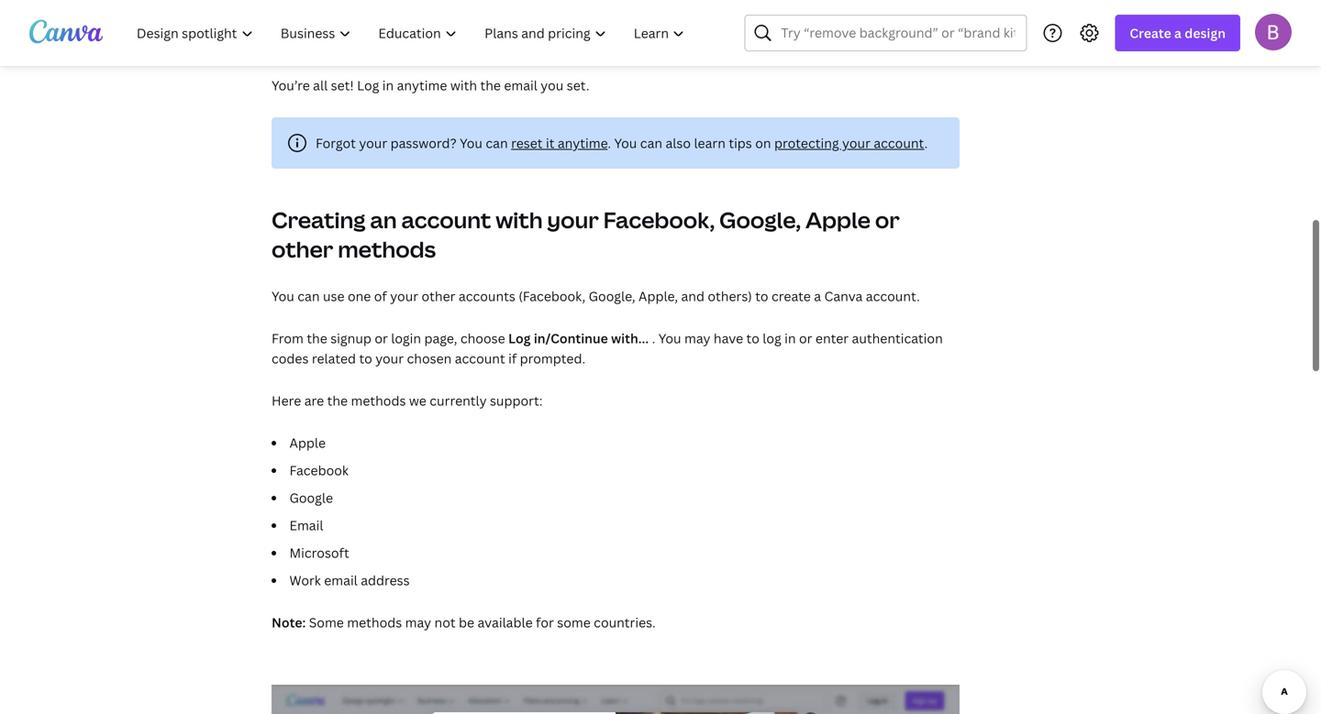 Task type: vqa. For each thing, say whether or not it's contained in the screenshot.
Uploads
no



Task type: locate. For each thing, give the bounding box(es) containing it.
a inside dropdown button
[[1174, 24, 1182, 42]]

0 vertical spatial to
[[755, 288, 768, 305]]

may left have in the top of the page
[[684, 330, 711, 347]]

0 vertical spatial in
[[382, 77, 394, 94]]

your down reset it anytime link
[[547, 205, 599, 235]]

0 vertical spatial other
[[272, 234, 333, 264]]

apple up canva
[[806, 205, 871, 235]]

apple,
[[639, 288, 678, 305]]

google, down on at the top of the page
[[719, 205, 801, 235]]

1 horizontal spatial in
[[785, 330, 796, 347]]

1 vertical spatial anytime
[[558, 134, 608, 152]]

your right 'protecting'
[[842, 134, 871, 152]]

google
[[289, 489, 333, 507]]

0 vertical spatial google,
[[719, 205, 801, 235]]

1 vertical spatial log
[[508, 330, 531, 347]]

0 vertical spatial the
[[480, 77, 501, 94]]

in right set!
[[382, 77, 394, 94]]

can
[[486, 134, 508, 152], [640, 134, 662, 152], [298, 288, 320, 305]]

to left log
[[746, 330, 760, 347]]

anytime right it
[[558, 134, 608, 152]]

1 vertical spatial other
[[422, 288, 456, 305]]

1 vertical spatial the
[[307, 330, 327, 347]]

.
[[608, 134, 611, 152], [924, 134, 928, 152], [652, 330, 655, 347]]

an
[[370, 205, 397, 235]]

the
[[480, 77, 501, 94], [307, 330, 327, 347], [327, 392, 348, 410]]

or inside creating an account with your facebook, google, apple or other methods
[[875, 205, 900, 235]]

may inside the . you may have to log in or enter authentication codes related to your chosen account if prompted.
[[684, 330, 711, 347]]

other up page, at left top
[[422, 288, 456, 305]]

2 vertical spatial to
[[359, 350, 372, 367]]

google,
[[719, 205, 801, 235], [589, 288, 635, 305]]

here
[[272, 392, 301, 410]]

your
[[359, 134, 387, 152], [842, 134, 871, 152], [547, 205, 599, 235], [390, 288, 418, 305], [375, 350, 404, 367]]

to left "create"
[[755, 288, 768, 305]]

your down login
[[375, 350, 404, 367]]

login
[[391, 330, 421, 347]]

all
[[313, 77, 328, 94]]

0 horizontal spatial other
[[272, 234, 333, 264]]

2 vertical spatial the
[[327, 392, 348, 410]]

top level navigation element
[[125, 15, 700, 51]]

email down microsoft
[[324, 572, 358, 589]]

can left use
[[298, 288, 320, 305]]

1 vertical spatial email
[[324, 572, 358, 589]]

create a design
[[1130, 24, 1226, 42]]

be
[[459, 614, 474, 632]]

0 horizontal spatial or
[[375, 330, 388, 347]]

0 vertical spatial with
[[450, 77, 477, 94]]

1 horizontal spatial google,
[[719, 205, 801, 235]]

chosen
[[407, 350, 452, 367]]

or up account.
[[875, 205, 900, 235]]

0 vertical spatial methods
[[338, 234, 436, 264]]

you up the from
[[272, 288, 294, 305]]

1 vertical spatial may
[[405, 614, 431, 632]]

with up password?
[[450, 77, 477, 94]]

may
[[684, 330, 711, 347], [405, 614, 431, 632]]

0 horizontal spatial can
[[298, 288, 320, 305]]

with
[[450, 77, 477, 94], [496, 205, 543, 235]]

you can use one of your other accounts (facebook, google, apple, and others) to create a canva account.
[[272, 288, 920, 305]]

you
[[460, 134, 483, 152], [614, 134, 637, 152], [272, 288, 294, 305], [659, 330, 681, 347]]

forgot your password? you can reset it anytime . you can also learn tips on protecting your account .
[[316, 134, 928, 152]]

2 horizontal spatial or
[[875, 205, 900, 235]]

with inside creating an account with your facebook, google, apple or other methods
[[496, 205, 543, 235]]

1 vertical spatial apple
[[289, 434, 326, 452]]

or left login
[[375, 330, 388, 347]]

1 horizontal spatial anytime
[[558, 134, 608, 152]]

1 vertical spatial account
[[401, 205, 491, 235]]

of
[[374, 288, 387, 305]]

0 horizontal spatial with
[[450, 77, 477, 94]]

the up related
[[307, 330, 327, 347]]

your right of
[[390, 288, 418, 305]]

a
[[1174, 24, 1182, 42], [814, 288, 821, 305]]

1 horizontal spatial apple
[[806, 205, 871, 235]]

email left you
[[504, 77, 538, 94]]

0 vertical spatial a
[[1174, 24, 1182, 42]]

1 horizontal spatial other
[[422, 288, 456, 305]]

bob builder image
[[1255, 14, 1292, 50]]

apple up facebook
[[289, 434, 326, 452]]

methods down address
[[347, 614, 402, 632]]

with down the reset
[[496, 205, 543, 235]]

0 vertical spatial anytime
[[397, 77, 447, 94]]

note: some methods may not be available for some countries.
[[272, 614, 656, 632]]

email
[[504, 77, 538, 94], [324, 572, 358, 589]]

other up use
[[272, 234, 333, 264]]

password?
[[390, 134, 457, 152]]

reset
[[511, 134, 543, 152]]

2 vertical spatial account
[[455, 350, 505, 367]]

you're
[[272, 77, 310, 94]]

prompted.
[[520, 350, 586, 367]]

google, up with...
[[589, 288, 635, 305]]

from
[[272, 330, 304, 347]]

design
[[1185, 24, 1226, 42]]

0 vertical spatial apple
[[806, 205, 871, 235]]

1 vertical spatial a
[[814, 288, 821, 305]]

set.
[[567, 77, 590, 94]]

other
[[272, 234, 333, 264], [422, 288, 456, 305]]

one
[[348, 288, 371, 305]]

and
[[681, 288, 705, 305]]

in/continue
[[534, 330, 608, 347]]

google, inside creating an account with your facebook, google, apple or other methods
[[719, 205, 801, 235]]

on
[[755, 134, 771, 152]]

account
[[874, 134, 924, 152], [401, 205, 491, 235], [455, 350, 505, 367]]

(facebook,
[[519, 288, 586, 305]]

anytime
[[397, 77, 447, 94], [558, 134, 608, 152]]

enter
[[816, 330, 849, 347]]

it
[[546, 134, 555, 152]]

may left not
[[405, 614, 431, 632]]

apple
[[806, 205, 871, 235], [289, 434, 326, 452]]

0 vertical spatial may
[[684, 330, 711, 347]]

1 horizontal spatial with
[[496, 205, 543, 235]]

0 horizontal spatial anytime
[[397, 77, 447, 94]]

log right set!
[[357, 77, 379, 94]]

1 horizontal spatial a
[[1174, 24, 1182, 42]]

a left canva
[[814, 288, 821, 305]]

for
[[536, 614, 554, 632]]

to down signup
[[359, 350, 372, 367]]

or
[[875, 205, 900, 235], [375, 330, 388, 347], [799, 330, 812, 347]]

1 vertical spatial to
[[746, 330, 760, 347]]

available
[[478, 614, 533, 632]]

1 vertical spatial with
[[496, 205, 543, 235]]

1 horizontal spatial can
[[486, 134, 508, 152]]

log
[[357, 77, 379, 94], [508, 330, 531, 347]]

0 horizontal spatial in
[[382, 77, 394, 94]]

1 horizontal spatial may
[[684, 330, 711, 347]]

the right are
[[327, 392, 348, 410]]

signup
[[330, 330, 371, 347]]

create
[[772, 288, 811, 305]]

to
[[755, 288, 768, 305], [746, 330, 760, 347], [359, 350, 372, 367]]

some
[[557, 614, 591, 632]]

account.
[[866, 288, 920, 305]]

1 horizontal spatial email
[[504, 77, 538, 94]]

0 vertical spatial log
[[357, 77, 379, 94]]

methods
[[338, 234, 436, 264], [351, 392, 406, 410], [347, 614, 402, 632]]

. you may have to log in or enter authentication codes related to your chosen account if prompted.
[[272, 330, 943, 367]]

1 horizontal spatial or
[[799, 330, 812, 347]]

in right log
[[785, 330, 796, 347]]

you right with...
[[659, 330, 681, 347]]

log up if
[[508, 330, 531, 347]]

0 horizontal spatial .
[[608, 134, 611, 152]]

canva
[[824, 288, 863, 305]]

choose
[[460, 330, 505, 347]]

you
[[541, 77, 564, 94]]

methods up of
[[338, 234, 436, 264]]

can left the reset
[[486, 134, 508, 152]]

methods left we
[[351, 392, 406, 410]]

can left also
[[640, 134, 662, 152]]

1 horizontal spatial log
[[508, 330, 531, 347]]

tips
[[729, 134, 752, 152]]

apple inside creating an account with your facebook, google, apple or other methods
[[806, 205, 871, 235]]

2 vertical spatial methods
[[347, 614, 402, 632]]

protecting
[[774, 134, 839, 152]]

or inside the . you may have to log in or enter authentication codes related to your chosen account if prompted.
[[799, 330, 812, 347]]

you inside the . you may have to log in or enter authentication codes related to your chosen account if prompted.
[[659, 330, 681, 347]]

create a design button
[[1115, 15, 1240, 51]]

your right forgot at the top of the page
[[359, 134, 387, 152]]

1 vertical spatial google,
[[589, 288, 635, 305]]

anytime down the "top level navigation" 'element'
[[397, 77, 447, 94]]

or left enter
[[799, 330, 812, 347]]

work email address
[[289, 572, 410, 589]]

1 vertical spatial in
[[785, 330, 796, 347]]

1 horizontal spatial .
[[652, 330, 655, 347]]

the left you
[[480, 77, 501, 94]]

0 vertical spatial email
[[504, 77, 538, 94]]

a left design
[[1174, 24, 1182, 42]]

in
[[382, 77, 394, 94], [785, 330, 796, 347]]



Task type: describe. For each thing, give the bounding box(es) containing it.
methods inside creating an account with your facebook, google, apple or other methods
[[338, 234, 436, 264]]

other inside creating an account with your facebook, google, apple or other methods
[[272, 234, 333, 264]]

your inside creating an account with your facebook, google, apple or other methods
[[547, 205, 599, 235]]

note:
[[272, 614, 306, 632]]

1 vertical spatial methods
[[351, 392, 406, 410]]

you're all set! log in anytime with the email you set.
[[272, 77, 590, 94]]

forgot
[[316, 134, 356, 152]]

in inside the . you may have to log in or enter authentication codes related to your chosen account if prompted.
[[785, 330, 796, 347]]

have
[[714, 330, 743, 347]]

codes
[[272, 350, 309, 367]]

protecting your account link
[[774, 134, 924, 152]]

are
[[304, 392, 324, 410]]

Try "remove background" or "brand kit" search field
[[781, 16, 1015, 50]]

set!
[[331, 77, 354, 94]]

0 horizontal spatial apple
[[289, 434, 326, 452]]

2 horizontal spatial .
[[924, 134, 928, 152]]

creating an account with your facebook, google, apple or other methods
[[272, 205, 900, 264]]

account inside the . you may have to log in or enter authentication codes related to your chosen account if prompted.
[[455, 350, 505, 367]]

null image
[[272, 655, 960, 715]]

related
[[312, 350, 356, 367]]

you right password?
[[460, 134, 483, 152]]

microsoft
[[289, 545, 349, 562]]

address
[[361, 572, 410, 589]]

some
[[309, 614, 344, 632]]

also
[[666, 134, 691, 152]]

not
[[434, 614, 456, 632]]

page,
[[424, 330, 457, 347]]

0 horizontal spatial email
[[324, 572, 358, 589]]

you left also
[[614, 134, 637, 152]]

accounts
[[459, 288, 515, 305]]

others)
[[708, 288, 752, 305]]

0 horizontal spatial may
[[405, 614, 431, 632]]

from the signup or login page, choose log in/continue with...
[[272, 330, 649, 347]]

countries.
[[594, 614, 656, 632]]

. inside the . you may have to log in or enter authentication codes related to your chosen account if prompted.
[[652, 330, 655, 347]]

if
[[508, 350, 517, 367]]

0 horizontal spatial log
[[357, 77, 379, 94]]

account inside creating an account with your facebook, google, apple or other methods
[[401, 205, 491, 235]]

we
[[409, 392, 427, 410]]

create
[[1130, 24, 1171, 42]]

learn
[[694, 134, 726, 152]]

here are the methods we currently support:
[[272, 392, 543, 410]]

use
[[323, 288, 345, 305]]

facebook,
[[603, 205, 715, 235]]

currently
[[430, 392, 487, 410]]

with...
[[611, 330, 649, 347]]

0 vertical spatial account
[[874, 134, 924, 152]]

facebook
[[289, 462, 349, 479]]

0 horizontal spatial a
[[814, 288, 821, 305]]

your inside the . you may have to log in or enter authentication codes related to your chosen account if prompted.
[[375, 350, 404, 367]]

0 horizontal spatial google,
[[589, 288, 635, 305]]

2 horizontal spatial can
[[640, 134, 662, 152]]

support:
[[490, 392, 543, 410]]

creating
[[272, 205, 366, 235]]

log
[[763, 330, 781, 347]]

reset it anytime link
[[511, 134, 608, 152]]

work
[[289, 572, 321, 589]]

authentication
[[852, 330, 943, 347]]

email
[[289, 517, 323, 534]]



